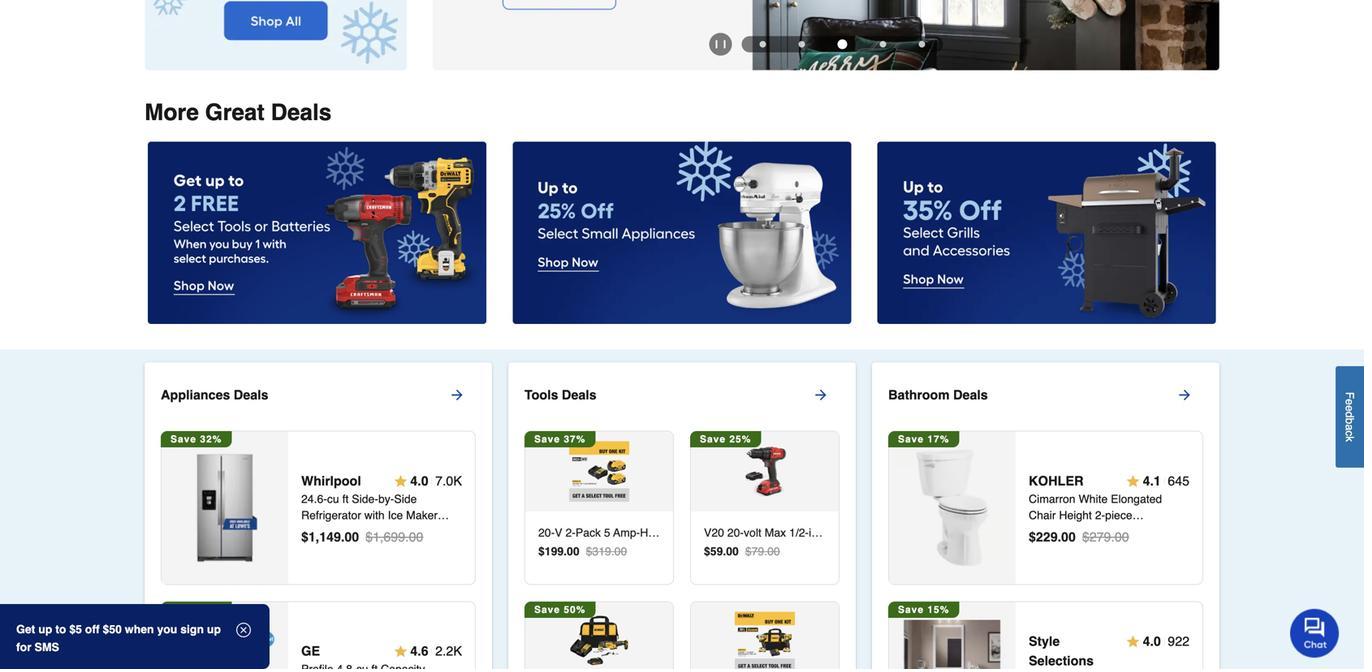 Task type: vqa. For each thing, say whether or not it's contained in the screenshot.
2nd e
yes



Task type: locate. For each thing, give the bounding box(es) containing it.
2 bathroom image from the top
[[894, 620, 1011, 669]]

. down refrigerator
[[341, 529, 345, 544]]

1 horizontal spatial arrow right image
[[1177, 387, 1193, 403]]

deals right great
[[271, 99, 332, 125]]

00 for 199
[[567, 545, 580, 558]]

selections
[[1029, 654, 1094, 669]]

rating filled image
[[394, 475, 407, 488], [1127, 635, 1140, 648], [394, 645, 407, 658]]

$ up save 50%
[[538, 545, 545, 558]]

save left 32%
[[171, 434, 197, 445]]

1,149
[[309, 529, 341, 544]]

rating filled image for 4.0 922
[[1127, 635, 1140, 648]]

1 arrow right image from the left
[[449, 387, 465, 403]]

f e e d b a c k
[[1344, 392, 1357, 442]]

bathroom image down 17%
[[894, 450, 1011, 566]]

toilet
[[1150, 525, 1176, 538]]

4.0 922
[[1143, 634, 1190, 649]]

deals inside appliances deals link
[[234, 387, 268, 402]]

. for 199
[[564, 545, 567, 558]]

$ for 59
[[704, 545, 710, 558]]

get up to $5 off $50 when you sign up for sms
[[16, 623, 221, 654]]

deals for tools deals
[[562, 387, 597, 402]]

chat invite button image
[[1291, 608, 1340, 658]]

close
[[1118, 525, 1147, 538]]

4.0 for 4.0 7.0k
[[410, 473, 428, 488]]

2 arrow right image from the left
[[1177, 387, 1193, 403]]

0 vertical spatial 4.0
[[410, 473, 428, 488]]

$1,699.00
[[366, 529, 423, 544]]

. right 'in'
[[1058, 529, 1062, 544]]

bathroom image
[[894, 450, 1011, 566], [894, 620, 1011, 669]]

save left 15%
[[898, 604, 924, 615]]

with
[[365, 509, 385, 522]]

1 vertical spatial appliances image
[[167, 620, 283, 669]]

side
[[394, 492, 417, 505]]

00
[[345, 529, 359, 544], [1062, 529, 1076, 544], [567, 545, 580, 558], [726, 545, 739, 558]]

e up d
[[1344, 399, 1357, 405]]

25 days of deals. don't miss deals every day. same-day delivery on in-stock orders placed by 2 p m. image
[[145, 0, 407, 70]]

deals right tools
[[562, 387, 597, 402]]

save for save 13%
[[171, 604, 197, 615]]

0 horizontal spatial up
[[38, 623, 52, 636]]

arrow right image
[[813, 387, 829, 403]]

save 17%
[[898, 434, 950, 445]]

4.0 up side
[[410, 473, 428, 488]]

save inside save 50% link
[[534, 604, 560, 615]]

tools image
[[569, 441, 630, 502], [735, 441, 795, 502], [569, 612, 630, 669], [735, 612, 795, 669]]

2 appliances image from the top
[[167, 620, 283, 669]]

c
[[1344, 430, 1357, 436]]

00 right 199
[[567, 545, 580, 558]]

cu
[[327, 492, 339, 505]]

00 right 229
[[1062, 529, 1076, 544]]

save left 17%
[[898, 434, 924, 445]]

k
[[1344, 436, 1357, 442]]

13%
[[200, 604, 222, 615]]

save for save 37%
[[534, 434, 560, 445]]

tools image for save 50%
[[569, 612, 630, 669]]

. left the $319.00
[[564, 545, 567, 558]]

$ for 1,149
[[301, 529, 309, 544]]

$ left 'in'
[[1029, 529, 1036, 544]]

appliances image
[[167, 450, 283, 566], [167, 620, 283, 669]]

4.6
[[410, 644, 428, 659]]

up down 13%
[[207, 623, 221, 636]]

deals
[[271, 99, 332, 125], [234, 387, 268, 402], [562, 387, 597, 402], [953, 387, 988, 402]]

scroll to item #3 element
[[822, 39, 864, 49]]

tools image for save 37%
[[569, 441, 630, 502]]

up to 50 percent off select artificial christmas trees, holiday lights and more. image
[[433, 0, 1220, 70]]

1 horizontal spatial up
[[207, 623, 221, 636]]

up
[[38, 623, 52, 636], [207, 623, 221, 636]]

up to 35 percent off select grills and accessories. image
[[878, 142, 1217, 324]]

37%
[[564, 434, 586, 445]]

bathroom image for save 17%
[[894, 450, 1011, 566]]

deals for bathroom deals
[[953, 387, 988, 402]]

height
[[1059, 509, 1092, 522]]

1 appliances image from the top
[[167, 450, 283, 566]]

elongated
[[1111, 492, 1162, 505]]

922
[[1168, 634, 1190, 649]]

save 37%
[[534, 434, 586, 445]]

save left the 37%
[[534, 434, 560, 445]]

0 horizontal spatial arrow right image
[[449, 387, 465, 403]]

1 e from the top
[[1344, 399, 1357, 405]]

rating filled image up side
[[394, 475, 407, 488]]

save left the 25%
[[700, 434, 726, 445]]

rating filled image left 4.0 922
[[1127, 635, 1140, 648]]

kohler
[[1029, 473, 1084, 488]]

17%
[[928, 434, 950, 445]]

more great deals
[[145, 99, 332, 125]]

1 bathroom image from the top
[[894, 450, 1011, 566]]

1 vertical spatial 4.0
[[1143, 634, 1161, 649]]

$ left $79.00
[[704, 545, 710, 558]]

scroll to item #1 element
[[744, 41, 783, 47]]

great
[[205, 99, 265, 125]]

arrow right image inside appliances deals link
[[449, 387, 465, 403]]

bathroom image down 15%
[[894, 620, 1011, 669]]

save 15%
[[898, 604, 950, 615]]

get
[[16, 623, 35, 636]]

0 vertical spatial bathroom image
[[894, 450, 1011, 566]]

229
[[1036, 529, 1058, 544]]

in
[[1095, 541, 1104, 554]]

up left to
[[38, 623, 52, 636]]

rating filled image left 4.6
[[394, 645, 407, 658]]

2 up from the left
[[207, 623, 221, 636]]

4.0 for 4.0 922
[[1143, 634, 1161, 649]]

e up b
[[1344, 405, 1357, 412]]

whirlpool
[[301, 473, 361, 488]]

appliances image for whirlpool
[[167, 450, 283, 566]]

f
[[1344, 392, 1357, 399]]

ge
[[301, 644, 320, 659]]

to
[[55, 623, 66, 636]]

appliances image down 13%
[[167, 620, 283, 669]]

steel)
[[301, 541, 331, 554]]

. left $79.00
[[723, 545, 726, 558]]

appliances
[[161, 387, 230, 402]]

199
[[545, 545, 564, 558]]

save up sign
[[171, 604, 197, 615]]

24.6-
[[301, 492, 327, 505]]

scroll to item #2 element
[[783, 41, 822, 47]]

. for 229
[[1058, 529, 1062, 544]]

tools image inside save 50% link
[[569, 612, 630, 669]]

1.28-
[[1107, 541, 1133, 554]]

off
[[85, 623, 100, 636]]

for
[[16, 641, 31, 654]]

scroll to item #5 element
[[903, 41, 942, 47]]

00 for 59
[[726, 545, 739, 558]]

50%
[[564, 604, 586, 615]]

tools image for save 25%
[[735, 441, 795, 502]]

2 e from the top
[[1344, 405, 1357, 412]]

25%
[[730, 434, 752, 445]]

4.0 left '922'
[[1143, 634, 1161, 649]]

arrow right image
[[449, 387, 465, 403], [1177, 387, 1193, 403]]

save 50% link
[[525, 601, 673, 669]]

1 horizontal spatial 4.0
[[1143, 634, 1161, 649]]

0 horizontal spatial 4.0
[[410, 473, 428, 488]]

f e e d b a c k button
[[1336, 366, 1364, 468]]

arrow right image inside bathroom deals link
[[1177, 387, 1193, 403]]

deals inside tools deals link
[[562, 387, 597, 402]]

1 vertical spatial bathroom image
[[894, 620, 1011, 669]]

resistant
[[363, 525, 410, 538]]

you
[[157, 623, 177, 636]]

arrow right image for 4.0 7.0k
[[449, 387, 465, 403]]

00 right 1,149
[[345, 529, 359, 544]]

e
[[1344, 399, 1357, 405], [1344, 405, 1357, 412]]

$ down refrigerator
[[301, 529, 309, 544]]

00 right '59'
[[726, 545, 739, 558]]

refrigerator
[[301, 509, 361, 522]]

sms
[[35, 641, 59, 654]]

appliances image down 32%
[[167, 450, 283, 566]]

0 vertical spatial appliances image
[[167, 450, 283, 566]]

save for save 50%
[[534, 604, 560, 615]]

get up to 2 free select tools or batteries when you buy 1 with select purchases. image
[[148, 142, 487, 324]]

deals right appliances
[[234, 387, 268, 402]]

.
[[341, 529, 345, 544], [1058, 529, 1062, 544], [564, 545, 567, 558], [723, 545, 726, 558]]

save
[[171, 434, 197, 445], [534, 434, 560, 445], [700, 434, 726, 445], [898, 434, 924, 445], [171, 604, 197, 615], [534, 604, 560, 615], [898, 604, 924, 615]]

save left 50%
[[534, 604, 560, 615]]

deals inside bathroom deals link
[[953, 387, 988, 402]]

deals right bathroom
[[953, 387, 988, 402]]



Task type: describe. For each thing, give the bounding box(es) containing it.
$ for 199
[[538, 545, 545, 558]]

more
[[145, 99, 199, 125]]

$5
[[69, 623, 82, 636]]

7.0k
[[435, 473, 462, 488]]

32%
[[200, 434, 222, 445]]

soft
[[1094, 525, 1115, 538]]

$319.00
[[586, 545, 627, 558]]

save for save 25%
[[700, 434, 726, 445]]

when
[[125, 623, 154, 636]]

save 25%
[[700, 434, 752, 445]]

stainless
[[413, 525, 459, 538]]

save for save 15%
[[898, 604, 924, 615]]

(fingerprint
[[301, 525, 359, 538]]

chair
[[1029, 509, 1056, 522]]

24.6-cu ft side-by-side refrigerator with ice maker (fingerprint resistant stainless steel)
[[301, 492, 459, 554]]

a
[[1344, 424, 1357, 430]]

$79.00
[[745, 545, 780, 558]]

white
[[1079, 492, 1108, 505]]

save 32%
[[171, 434, 222, 445]]

gpf
[[1133, 541, 1157, 554]]

bathroom deals
[[889, 387, 988, 402]]

$ 199 . 00 $319.00
[[538, 545, 627, 558]]

2-
[[1095, 509, 1105, 522]]

save for save 17%
[[898, 434, 924, 445]]

2.2k
[[435, 644, 462, 659]]

$50
[[103, 623, 122, 636]]

rating filled image for 4.0 7.0k
[[394, 475, 407, 488]]

4.1 645
[[1143, 473, 1190, 488]]

save 50%
[[534, 604, 586, 615]]

. for 1,149
[[341, 529, 345, 544]]

cimarron
[[1029, 492, 1076, 505]]

15%
[[928, 604, 950, 615]]

4.1
[[1143, 473, 1161, 488]]

in
[[1045, 541, 1054, 554]]

bathroom
[[889, 387, 950, 402]]

by-
[[378, 492, 394, 505]]

cimarron white elongated chair height 2-piece watersense soft close toilet 12-in rough-in 1.28-gpf
[[1029, 492, 1176, 554]]

4.6 2.2k
[[410, 644, 462, 659]]

$279.00
[[1082, 529, 1129, 544]]

style selections
[[1029, 634, 1094, 669]]

sign
[[180, 623, 204, 636]]

00 for 229
[[1062, 529, 1076, 544]]

piece
[[1105, 509, 1133, 522]]

side-
[[352, 492, 378, 505]]

tools deals link
[[525, 376, 856, 415]]

ice
[[388, 509, 403, 522]]

$ for 229
[[1029, 529, 1036, 544]]

style
[[1029, 634, 1060, 649]]

59
[[710, 545, 723, 558]]

save 13%
[[171, 604, 222, 615]]

4.0 7.0k
[[410, 473, 462, 488]]

appliances deals
[[161, 387, 268, 402]]

up to 25 percent off select small appliances. image
[[513, 142, 852, 324]]

rough-
[[1057, 541, 1095, 554]]

maker
[[406, 509, 438, 522]]

d
[[1344, 412, 1357, 418]]

watersense
[[1029, 525, 1091, 538]]

save for save 32%
[[171, 434, 197, 445]]

$ 59 . 00 $79.00
[[704, 545, 780, 558]]

00 for 1,149
[[345, 529, 359, 544]]

appliances image for ge
[[167, 620, 283, 669]]

bathroom deals link
[[889, 376, 1220, 415]]

appliances deals link
[[161, 376, 492, 415]]

rating filled image for 4.6 2.2k
[[394, 645, 407, 658]]

$ 1,149 . 00 $1,699.00
[[301, 529, 423, 544]]

bathroom image for save 15%
[[894, 620, 1011, 669]]

tools
[[525, 387, 558, 402]]

1 up from the left
[[38, 623, 52, 636]]

b
[[1344, 418, 1357, 424]]

12-
[[1029, 541, 1045, 554]]

scroll to item #4 element
[[864, 41, 903, 47]]

. for 59
[[723, 545, 726, 558]]

ft
[[342, 492, 349, 505]]

$ 229 . 00 $279.00
[[1029, 529, 1129, 544]]

tools deals
[[525, 387, 597, 402]]

deals for appliances deals
[[234, 387, 268, 402]]

arrow right image for 4.1 645
[[1177, 387, 1193, 403]]

rating filled image
[[1127, 475, 1140, 488]]

645
[[1168, 473, 1190, 488]]



